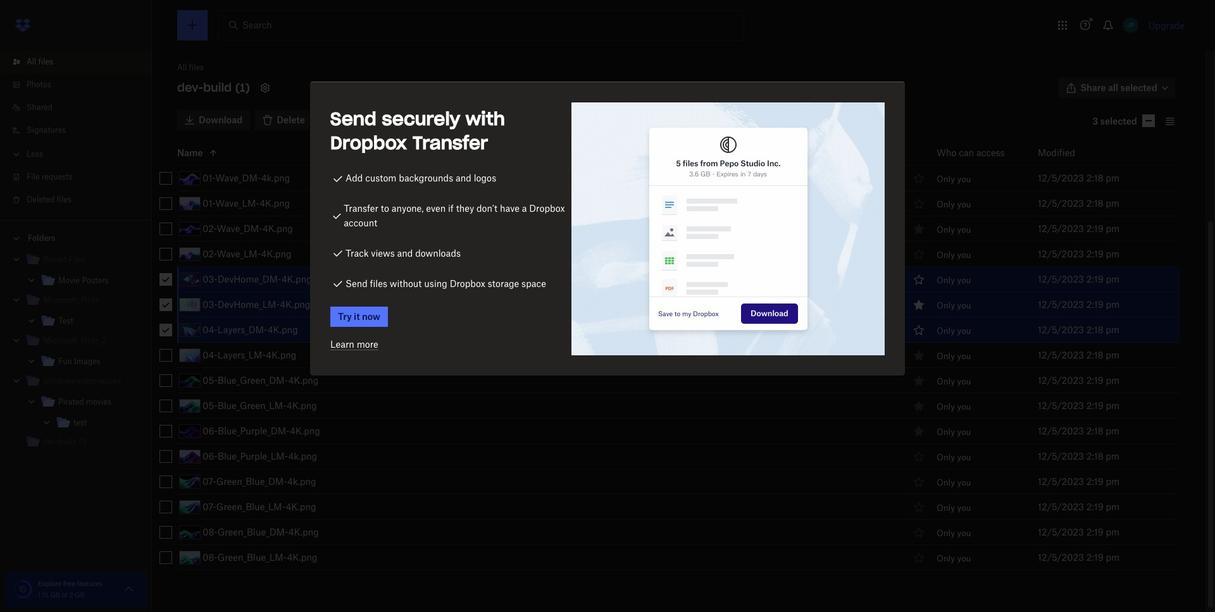Task type: locate. For each thing, give the bounding box(es) containing it.
only you button inside name 05-blue_green_lm-4k.png, modified 12/5/2023 2:19 pm, element
[[937, 402, 971, 412]]

green_blue_lm- inside 'element'
[[217, 552, 287, 563]]

you inside "name 02-wave_lm-4k.png, modified 12/5/2023 2:19 pm," element
[[957, 250, 971, 260]]

2 vertical spatial 4k.png
[[287, 476, 316, 487]]

12/5/2023 inside name 05-blue_green_lm-4k.png, modified 12/5/2023 2:19 pm, element
[[1038, 400, 1084, 411]]

wave_dm- down 01-wave_lm-4k.png link
[[217, 223, 263, 234]]

3 12/5/2023 2:19 pm from the top
[[1038, 274, 1120, 284]]

1 vertical spatial green_blue_lm-
[[217, 552, 287, 563]]

1 vertical spatial send
[[346, 278, 367, 289]]

2:18 inside "element"
[[1086, 350, 1103, 360]]

only you button inside name 07-green_blue_dm-4k.png, modified 12/5/2023 2:19 pm, element
[[937, 478, 971, 488]]

05- right the /dev-build (1)/05-blue_green_dm-4k.png image
[[203, 375, 217, 386]]

12/5/2023 2:18 pm for 01-wave_lm-4k.png
[[1038, 198, 1119, 209]]

only for 03-devhome_dm-4k.png
[[937, 275, 955, 285]]

12/5/2023 for 05-blue_green_dm-4k.png
[[1038, 375, 1084, 386]]

0 horizontal spatial all files
[[27, 57, 53, 66]]

only inside name 06-blue_purple_dm-4k.png, modified 12/5/2023 2:18 pm, element
[[937, 427, 955, 437]]

08-green_blue_dm-4k.png link
[[203, 525, 319, 540]]

1 add to starred image from the top
[[911, 196, 926, 211]]

10 only you from the top
[[937, 402, 971, 412]]

6 12/5/2023 from the top
[[1038, 299, 1084, 310]]

blue_green_lm-
[[217, 400, 287, 411]]

14 12/5/2023 from the top
[[1038, 502, 1084, 512]]

send inside send securely with dropbox transfer
[[330, 107, 376, 130]]

4k.png inside "link"
[[288, 527, 319, 538]]

4k.png up 01-wave_lm-4k.png
[[261, 172, 290, 183]]

7 only from the top
[[937, 326, 955, 336]]

only you button inside name 01-wave_lm-4k.png, modified 12/5/2023 2:18 pm, element
[[937, 199, 971, 209]]

1 vertical spatial dropbox
[[529, 203, 565, 214]]

only you button for 06-blue_purple_dm-4k.png
[[937, 427, 971, 437]]

only inside name 05-blue_green_lm-4k.png, modified 12/5/2023 2:19 pm, element
[[937, 402, 955, 412]]

0 vertical spatial 06-
[[203, 426, 218, 436]]

name 07-green_blue_lm-4k.png, modified 12/5/2023 2:19 pm, element
[[149, 495, 1180, 520]]

4k.png for 03-devhome_lm-4k.png
[[280, 299, 310, 310]]

0 vertical spatial 01-
[[203, 172, 215, 183]]

add to starred image for 07-green_blue_lm-4k.png
[[911, 500, 926, 515]]

only you for 02-wave_lm-4k.png
[[937, 250, 971, 260]]

gb left of
[[50, 592, 60, 599]]

only for 08-green_blue_lm-4k.png
[[937, 554, 955, 564]]

4k.png down the "03-devhome_lm-4k.png" link
[[268, 324, 298, 335]]

it
[[354, 312, 360, 322]]

4k.png
[[260, 198, 290, 209], [263, 223, 293, 234], [261, 248, 291, 259], [281, 274, 312, 284], [280, 299, 310, 310], [268, 324, 298, 335], [266, 350, 296, 360], [288, 375, 319, 386], [287, 400, 317, 411], [290, 426, 320, 436], [286, 502, 316, 512], [288, 527, 319, 538], [287, 552, 317, 563]]

you inside name 06-blue_purple_dm-4k.png, modified 12/5/2023 2:18 pm, element
[[957, 427, 971, 437]]

name 08-green_blue_lm-4k.png, modified 12/5/2023 2:19 pm, element
[[149, 546, 1180, 571]]

only you button
[[937, 174, 971, 184], [937, 199, 971, 209], [937, 225, 971, 235], [937, 250, 971, 260], [937, 275, 971, 285], [937, 301, 971, 311], [937, 326, 971, 336], [937, 351, 971, 361], [937, 376, 971, 387], [937, 402, 971, 412], [937, 427, 971, 437], [937, 452, 971, 463], [937, 478, 971, 488], [937, 503, 971, 513], [937, 528, 971, 538], [937, 554, 971, 564]]

1 vertical spatial add to starred image
[[911, 272, 926, 287]]

name 03-devhome_lm-4k.png, modified 12/5/2023 2:19 pm, element
[[149, 292, 1180, 318]]

01-
[[203, 172, 215, 183], [203, 198, 215, 209]]

2 12/5/2023 from the top
[[1038, 198, 1084, 209]]

only inside name 04-layers_dm-4k.png, modified 12/5/2023 2:18 pm, element
[[937, 326, 955, 336]]

blue_purple_dm-
[[218, 426, 290, 436]]

add to starred image inside name 01-wave_lm-4k.png, modified 12/5/2023 2:18 pm, element
[[911, 196, 926, 211]]

4k.png up 08-green_blue_dm-4k.png at the bottom of page
[[286, 502, 316, 512]]

08- right /dev-build (1)/08-green_blue_dm-4k.png icon
[[203, 527, 217, 538]]

12/5/2023 for 01-wave_lm-4k.png
[[1038, 198, 1084, 209]]

0 vertical spatial and
[[456, 173, 471, 184]]

08-
[[203, 527, 217, 538], [203, 552, 217, 563]]

list
[[0, 43, 152, 220]]

1 vertical spatial wave_dm-
[[217, 223, 263, 234]]

dropbox
[[330, 131, 407, 154], [529, 203, 565, 214], [450, 278, 485, 289]]

3 selected
[[1092, 116, 1137, 126]]

5 12/5/2023 from the top
[[1038, 274, 1084, 284]]

dev-build (1)
[[177, 80, 250, 95]]

transfer down securely
[[412, 131, 488, 154]]

12/5/2023 2:18 pm for 06-blue_purple_dm-4k.png
[[1038, 426, 1119, 436]]

12/5/2023 inside name 04-layers_lm-4k.png, modified 12/5/2023 2:18 pm, "element"
[[1038, 350, 1084, 360]]

only inside "name 02-wave_lm-4k.png, modified 12/5/2023 2:19 pm," element
[[937, 250, 955, 260]]

08-green_blue_lm-4k.png link
[[203, 550, 317, 565]]

you for 04-layers_lm-4k.png
[[957, 351, 971, 361]]

you inside name 01-wave_dm-4k.png, modified 12/5/2023 2:18 pm, element
[[957, 174, 971, 184]]

only inside name 01-wave_lm-4k.png, modified 12/5/2023 2:18 pm, element
[[937, 199, 955, 209]]

08-green_blue_dm-4k.png
[[203, 527, 319, 538]]

12 pm from the top
[[1106, 451, 1119, 462]]

shared link
[[10, 96, 152, 119]]

4k.png up 02-wave_dm-4k.png
[[260, 198, 290, 209]]

remove from starred image
[[911, 221, 926, 236], [911, 373, 926, 388]]

6 pm from the top
[[1106, 299, 1120, 310]]

15 only from the top
[[937, 528, 955, 538]]

12/5/2023 inside name 04-layers_dm-4k.png, modified 12/5/2023 2:18 pm, element
[[1038, 324, 1084, 335]]

only you button inside name 05-blue_green_dm-4k.png, modified 12/5/2023 2:19 pm, element
[[937, 376, 971, 387]]

file requests
[[27, 172, 73, 182]]

0 vertical spatial wave_dm-
[[215, 172, 261, 183]]

07- for green_blue_dm-
[[203, 476, 216, 487]]

pm for 06-blue_purple_dm-4k.png
[[1106, 426, 1119, 436]]

0 horizontal spatial transfer
[[344, 203, 378, 214]]

test
[[58, 316, 73, 326]]

files left the without
[[370, 278, 387, 289]]

1 07- from the top
[[203, 476, 216, 487]]

explore
[[38, 580, 62, 588]]

pirated movies
[[58, 397, 111, 407]]

9 12/5/2023 2:19 pm from the top
[[1038, 527, 1120, 538]]

1 vertical spatial 05-
[[203, 400, 217, 411]]

you inside name 08-green_blue_dm-4k.png, modified 12/5/2023 2:19 pm, 'element'
[[957, 528, 971, 538]]

1 vertical spatial 08-
[[203, 552, 217, 563]]

2:19 for 07-green_blue_lm-4k.png
[[1086, 502, 1103, 512]]

12/5/2023 for 07-green_blue_dm-4k.png
[[1038, 476, 1084, 487]]

you inside name 01-wave_lm-4k.png, modified 12/5/2023 2:18 pm, element
[[957, 199, 971, 209]]

upgrade
[[1148, 20, 1185, 31]]

1 vertical spatial 01-
[[203, 198, 215, 209]]

only inside the name 03-devhome_lm-4k.png, modified 12/5/2023 2:19 pm, element
[[937, 301, 955, 311]]

9 only you button from the top
[[937, 376, 971, 387]]

15 12/5/2023 from the top
[[1038, 527, 1084, 538]]

only you inside name 01-wave_dm-4k.png, modified 12/5/2023 2:18 pm, element
[[937, 174, 971, 184]]

green_blue_dm- inside "link"
[[217, 527, 288, 538]]

6 12/5/2023 2:18 pm from the top
[[1038, 451, 1119, 462]]

02- for wave_dm-
[[203, 223, 217, 234]]

15 you from the top
[[957, 528, 971, 538]]

02- right /dev-build (1)/02-wave_dm-4k.png icon
[[203, 223, 217, 234]]

4k.png down 05-blue_green_lm-4k.png link
[[290, 426, 320, 436]]

only you inside name 04-layers_dm-4k.png, modified 12/5/2023 2:18 pm, element
[[937, 326, 971, 336]]

07-green_blue_lm-4k.png
[[203, 502, 316, 512]]

wave_lm- down the 01-wave_dm-4k.png link
[[215, 198, 260, 209]]

4k.png up 02-wave_lm-4k.png
[[263, 223, 293, 234]]

12/5/2023 inside the name 03-devhome_lm-4k.png, modified 12/5/2023 2:19 pm, element
[[1038, 299, 1084, 310]]

5 2:19 from the top
[[1086, 375, 1103, 386]]

1 12/5/2023 2:18 pm from the top
[[1038, 172, 1119, 183]]

only inside name 07-green_blue_dm-4k.png, modified 12/5/2023 2:19 pm, element
[[937, 478, 955, 488]]

only inside name 04-layers_lm-4k.png, modified 12/5/2023 2:18 pm, "element"
[[937, 351, 955, 361]]

only you button inside name 04-layers_lm-4k.png, modified 12/5/2023 2:18 pm, "element"
[[937, 351, 971, 361]]

0 vertical spatial green_blue_lm-
[[216, 502, 286, 512]]

1 vertical spatial 04-
[[203, 350, 218, 360]]

1 horizontal spatial all
[[177, 63, 187, 72]]

only you inside name 05-blue_green_dm-4k.png, modified 12/5/2023 2:19 pm, element
[[937, 376, 971, 387]]

12/5/2023 inside "name 02-wave_lm-4k.png, modified 12/5/2023 2:19 pm," element
[[1038, 248, 1084, 259]]

to
[[381, 203, 389, 214]]

add to starred image inside "name 08-green_blue_lm-4k.png, modified 12/5/2023 2:19 pm," 'element'
[[911, 550, 926, 565]]

03- right /dev-build (1)/03-devhome_lm-4k.png icon
[[203, 299, 217, 310]]

only you button inside "name 08-green_blue_lm-4k.png, modified 12/5/2023 2:19 pm," 'element'
[[937, 554, 971, 564]]

4 2:19 from the top
[[1086, 299, 1103, 310]]

01- right /dev-build (1)/01-wave_dm-4k.png image
[[203, 172, 215, 183]]

build
[[203, 80, 232, 95]]

4k.png for 02-wave_dm-4k.png
[[263, 223, 293, 234]]

0 vertical spatial 03-
[[203, 274, 217, 284]]

all inside list item
[[27, 57, 36, 66]]

you inside the name 03-devhome_lm-4k.png, modified 12/5/2023 2:19 pm, element
[[957, 301, 971, 311]]

3 pm from the top
[[1106, 223, 1120, 234]]

name 03-devhome_dm-4k.png, modified 12/5/2023 2:19 pm, element
[[149, 267, 1180, 292]]

2 2:19 from the top
[[1086, 248, 1103, 259]]

fun
[[58, 357, 72, 366]]

7 2:19 from the top
[[1086, 476, 1103, 487]]

only for 01-wave_dm-4k.png
[[937, 174, 955, 184]]

pirated movies link
[[41, 394, 142, 411]]

1 gb from the left
[[50, 592, 60, 599]]

files inside list item
[[38, 57, 53, 66]]

03-
[[203, 274, 217, 284], [203, 299, 217, 310]]

4k.png for green_blue_dm-
[[287, 476, 316, 487]]

1 horizontal spatial dropbox
[[450, 278, 485, 289]]

0 vertical spatial dropbox
[[330, 131, 407, 154]]

1 vertical spatial 03-
[[203, 299, 217, 310]]

transfer inside send securely with dropbox transfer
[[412, 131, 488, 154]]

table
[[149, 141, 1180, 571]]

remove from starred image for 05-blue_green_lm-4k.png
[[911, 398, 926, 414]]

15 only you from the top
[[937, 528, 971, 538]]

1 horizontal spatial and
[[456, 173, 471, 184]]

7 you from the top
[[957, 326, 971, 336]]

only you inside name 03-devhome_dm-4k.png, modified 12/5/2023 2:19 pm, element
[[937, 275, 971, 285]]

2 02- from the top
[[203, 248, 217, 259]]

green_blue_dm- down 07-green_blue_lm-4k.png link
[[217, 527, 288, 538]]

only for 04-layers_lm-4k.png
[[937, 351, 955, 361]]

1 vertical spatial 06-
[[203, 451, 218, 462]]

08-green_blue_lm-4k.png
[[203, 552, 317, 563]]

0 vertical spatial wave_lm-
[[215, 198, 260, 209]]

10 you from the top
[[957, 402, 971, 412]]

03- for devhome_dm-
[[203, 274, 217, 284]]

remove from starred image inside the name 03-devhome_lm-4k.png, modified 12/5/2023 2:19 pm, element
[[911, 297, 926, 312]]

only inside name 07-green_blue_lm-4k.png, modified 12/5/2023 2:19 pm, element
[[937, 503, 955, 513]]

you
[[957, 174, 971, 184], [957, 199, 971, 209], [957, 225, 971, 235], [957, 250, 971, 260], [957, 275, 971, 285], [957, 301, 971, 311], [957, 326, 971, 336], [957, 351, 971, 361], [957, 376, 971, 387], [957, 402, 971, 412], [957, 427, 971, 437], [957, 452, 971, 463], [957, 478, 971, 488], [957, 503, 971, 513], [957, 528, 971, 538], [957, 554, 971, 564]]

4k.png
[[261, 172, 290, 183], [288, 451, 317, 462], [287, 476, 316, 487]]

green_blue_dm- down "blue_purple_lm-"
[[216, 476, 287, 487]]

less image
[[10, 148, 23, 161]]

only you inside the name 03-devhome_lm-4k.png, modified 12/5/2023 2:19 pm, element
[[937, 301, 971, 311]]

you inside name 05-blue_green_lm-4k.png, modified 12/5/2023 2:19 pm, element
[[957, 402, 971, 412]]

03- right /dev-build (1)/03-devhome_dm-4k.png image
[[203, 274, 217, 284]]

01-wave_lm-4k.png link
[[203, 196, 290, 211]]

files up dev-
[[189, 63, 204, 72]]

7 only you button from the top
[[937, 326, 971, 336]]

only you button inside name 01-wave_dm-4k.png, modified 12/5/2023 2:18 pm, element
[[937, 174, 971, 184]]

you for 05-blue_green_dm-4k.png
[[957, 376, 971, 387]]

add to starred image
[[911, 196, 926, 211], [911, 247, 926, 262], [911, 322, 926, 338], [911, 449, 926, 464], [911, 474, 926, 490], [911, 500, 926, 515], [911, 525, 926, 540], [911, 550, 926, 565]]

1 horizontal spatial gb
[[75, 592, 85, 599]]

3 only you button from the top
[[937, 225, 971, 235]]

only you button inside name 08-green_blue_dm-4k.png, modified 12/5/2023 2:19 pm, 'element'
[[937, 528, 971, 538]]

/dev-build (1)/02-wave_lm-4k.png image
[[179, 247, 201, 261]]

all files link
[[10, 51, 152, 73], [177, 61, 204, 74]]

1 01- from the top
[[203, 172, 215, 183]]

all files up dev-
[[177, 63, 204, 72]]

12/5/2023 2:19 pm for 08-green_blue_lm-4k.png
[[1038, 552, 1120, 563]]

2 add to starred image from the top
[[911, 247, 926, 262]]

1 only from the top
[[937, 174, 955, 184]]

13 pm from the top
[[1106, 476, 1120, 487]]

add to starred image
[[911, 171, 926, 186], [911, 272, 926, 287]]

you for 06-blue_purple_lm-4k.png
[[957, 452, 971, 463]]

1 06- from the top
[[203, 426, 218, 436]]

pm for 08-green_blue_lm-4k.png
[[1106, 552, 1120, 563]]

6 only you from the top
[[937, 301, 971, 311]]

2 04- from the top
[[203, 350, 218, 360]]

add to starred image inside "name 02-wave_lm-4k.png, modified 12/5/2023 2:19 pm," element
[[911, 247, 926, 262]]

2 remove from starred image from the top
[[911, 373, 926, 388]]

10 2:19 from the top
[[1086, 552, 1103, 563]]

add to starred image for 12/5/2023 2:18 pm
[[911, 171, 926, 186]]

12 only you from the top
[[937, 452, 971, 463]]

add to starred image inside name 08-green_blue_dm-4k.png, modified 12/5/2023 2:19 pm, 'element'
[[911, 525, 926, 540]]

you for 01-wave_dm-4k.png
[[957, 174, 971, 184]]

dropbox right the a
[[529, 203, 565, 214]]

4 remove from starred image from the top
[[911, 424, 926, 439]]

10 only from the top
[[937, 402, 955, 412]]

05-blue_green_lm-4k.png
[[203, 400, 317, 411]]

1 05- from the top
[[203, 375, 217, 386]]

2:18 for 04-layers_dm-4k.png
[[1086, 324, 1103, 335]]

2:18
[[1086, 172, 1103, 183], [1086, 198, 1103, 209], [1086, 324, 1103, 335], [1086, 350, 1103, 360], [1086, 426, 1103, 436], [1086, 451, 1103, 462]]

0 vertical spatial remove from starred image
[[911, 221, 926, 236]]

12/5/2023 inside name 05-blue_green_dm-4k.png, modified 12/5/2023 2:19 pm, element
[[1038, 375, 1084, 386]]

and
[[456, 173, 471, 184], [397, 248, 413, 259]]

12 only you button from the top
[[937, 452, 971, 463]]

dropbox up custom
[[330, 131, 407, 154]]

0 vertical spatial transfer
[[412, 131, 488, 154]]

1 vertical spatial 07-
[[203, 502, 216, 512]]

8 you from the top
[[957, 351, 971, 361]]

you inside name 04-layers_lm-4k.png, modified 12/5/2023 2:18 pm, "element"
[[957, 351, 971, 361]]

02-
[[203, 223, 217, 234], [203, 248, 217, 259]]

11 only you from the top
[[937, 427, 971, 437]]

send down track
[[346, 278, 367, 289]]

send securely with dropbox transfer
[[330, 107, 505, 154]]

wave_lm- down 02-wave_dm-4k.png link on the left top
[[217, 248, 261, 259]]

only you button for 08-green_blue_lm-4k.png
[[937, 554, 971, 564]]

only you button for 01-wave_dm-4k.png
[[937, 174, 971, 184]]

only you button inside name 03-devhome_dm-4k.png, modified 12/5/2023 2:19 pm, element
[[937, 275, 971, 285]]

1 you from the top
[[957, 174, 971, 184]]

2 vertical spatial dropbox
[[450, 278, 485, 289]]

send up add
[[330, 107, 376, 130]]

11 only you button from the top
[[937, 427, 971, 437]]

07- right /dev-build (1)/07-green_blue_dm-4k.png icon
[[203, 476, 216, 487]]

1 pm from the top
[[1106, 172, 1119, 183]]

you inside name 04-layers_dm-4k.png, modified 12/5/2023 2:18 pm, element
[[957, 326, 971, 336]]

06- inside 'link'
[[203, 426, 218, 436]]

pm for 04-layers_dm-4k.png
[[1106, 324, 1119, 335]]

12/5/2023 inside name 07-green_blue_lm-4k.png, modified 12/5/2023 2:19 pm, element
[[1038, 502, 1084, 512]]

you inside name 06-blue_purple_lm-4k.png, modified 12/5/2023 2:18 pm, element
[[957, 452, 971, 463]]

2 2:18 from the top
[[1086, 198, 1103, 209]]

12/5/2023 2:18 pm inside name 04-layers_lm-4k.png, modified 12/5/2023 2:18 pm, "element"
[[1038, 350, 1119, 360]]

1 vertical spatial green_blue_dm-
[[217, 527, 288, 538]]

only inside name 01-wave_dm-4k.png, modified 12/5/2023 2:18 pm, element
[[937, 174, 955, 184]]

12/5/2023 2:19 pm for 05-blue_green_lm-4k.png
[[1038, 400, 1120, 411]]

2 12/5/2023 2:18 pm from the top
[[1038, 198, 1119, 209]]

wave_lm- for 01-
[[215, 198, 260, 209]]

only inside name 06-blue_purple_lm-4k.png, modified 12/5/2023 2:18 pm, element
[[937, 452, 955, 463]]

0 vertical spatial 4k.png
[[261, 172, 290, 183]]

6 add to starred image from the top
[[911, 500, 926, 515]]

1 02- from the top
[[203, 223, 217, 234]]

you for 02-wave_lm-4k.png
[[957, 250, 971, 260]]

animated image showing what a transfer looks like image
[[571, 102, 885, 356]]

12/5/2023 inside name 08-green_blue_dm-4k.png, modified 12/5/2023 2:19 pm, 'element'
[[1038, 527, 1084, 538]]

only inside name 02-wave_dm-4k.png, modified 12/5/2023 2:19 pm, element
[[937, 225, 955, 235]]

green_blue_lm- down 07-green_blue_dm-4k.png link
[[216, 502, 286, 512]]

only you for 06-blue_purple_dm-4k.png
[[937, 427, 971, 437]]

5 only you button from the top
[[937, 275, 971, 285]]

2 12/5/2023 2:19 pm from the top
[[1038, 248, 1120, 259]]

pm inside "element"
[[1106, 350, 1119, 360]]

all files link up the shared "link"
[[10, 51, 152, 73]]

only you inside name 02-wave_dm-4k.png, modified 12/5/2023 2:19 pm, element
[[937, 225, 971, 235]]

06-
[[203, 426, 218, 436], [203, 451, 218, 462]]

signatures link
[[10, 119, 152, 142]]

add to starred image inside name 07-green_blue_dm-4k.png, modified 12/5/2023 2:19 pm, element
[[911, 474, 926, 490]]

remove from starred image inside name 05-blue_green_dm-4k.png, modified 12/5/2023 2:19 pm, element
[[911, 373, 926, 388]]

4k.png for 08-green_blue_lm-4k.png
[[287, 552, 317, 563]]

only you button inside the name 03-devhome_lm-4k.png, modified 12/5/2023 2:19 pm, element
[[937, 301, 971, 311]]

you inside name 05-blue_green_dm-4k.png, modified 12/5/2023 2:19 pm, element
[[957, 376, 971, 387]]

12/5/2023 2:19 pm for 02-wave_lm-4k.png
[[1038, 248, 1120, 259]]

02-wave_lm-4k.png link
[[203, 247, 291, 262]]

dropbox image
[[10, 13, 35, 38]]

only you button for 05-blue_green_lm-4k.png
[[937, 402, 971, 412]]

12/5/2023 2:19 pm
[[1038, 223, 1120, 234], [1038, 248, 1120, 259], [1038, 274, 1120, 284], [1038, 299, 1120, 310], [1038, 375, 1120, 386], [1038, 400, 1120, 411], [1038, 476, 1120, 487], [1038, 502, 1120, 512], [1038, 527, 1120, 538], [1038, 552, 1120, 563]]

4k.png down 06-blue_purple_lm-4k.png link
[[287, 476, 316, 487]]

2 remove from starred image from the top
[[911, 348, 926, 363]]

0 vertical spatial 07-
[[203, 476, 216, 487]]

green_blue_dm- for 08-
[[217, 527, 288, 538]]

views
[[371, 248, 395, 259]]

8 12/5/2023 from the top
[[1038, 350, 1084, 360]]

01- for wave_dm-
[[203, 172, 215, 183]]

0 vertical spatial 04-
[[203, 324, 218, 335]]

12/5/2023 inside name 07-green_blue_dm-4k.png, modified 12/5/2023 2:19 pm, element
[[1038, 476, 1084, 487]]

group
[[0, 247, 152, 462]]

only you button inside name 02-wave_dm-4k.png, modified 12/5/2023 2:19 pm, element
[[937, 225, 971, 235]]

/dev-build (1)/05-blue_green_lm-4k.png image
[[179, 399, 201, 413]]

4k.png up the 05-blue_green_dm-4k.png
[[266, 350, 296, 360]]

8 add to starred image from the top
[[911, 550, 926, 565]]

4k.png inside "element"
[[266, 350, 296, 360]]

test link
[[41, 313, 142, 330]]

gb
[[50, 592, 60, 599], [75, 592, 85, 599]]

only for 02-wave_lm-4k.png
[[937, 250, 955, 260]]

add to starred image for 08-green_blue_dm-4k.png
[[911, 525, 926, 540]]

4k.png down 08-green_blue_dm-4k.png "link" at the left of page
[[287, 552, 317, 563]]

2 pm from the top
[[1106, 198, 1119, 209]]

02-wave_lm-4k.png
[[203, 248, 291, 259]]

1 03- from the top
[[203, 274, 217, 284]]

green_blue_lm- down 08-green_blue_dm-4k.png "link" at the left of page
[[217, 552, 287, 563]]

you inside name 07-green_blue_dm-4k.png, modified 12/5/2023 2:19 pm, element
[[957, 478, 971, 488]]

only you inside name 07-green_blue_lm-4k.png, modified 12/5/2023 2:19 pm, element
[[937, 503, 971, 513]]

12/5/2023 inside name 01-wave_lm-4k.png, modified 12/5/2023 2:18 pm, element
[[1038, 198, 1084, 209]]

pirated
[[58, 397, 84, 407]]

12/5/2023 for 03-devhome_lm-4k.png
[[1038, 299, 1084, 310]]

0 vertical spatial 02-
[[203, 223, 217, 234]]

12/5/2023 2:18 pm for 01-wave_dm-4k.png
[[1038, 172, 1119, 183]]

layers_dm-
[[218, 324, 268, 335]]

04- right /dev-build (1)/04-layers_lm-4k.png image
[[203, 350, 218, 360]]

of
[[62, 592, 68, 599]]

4 you from the top
[[957, 250, 971, 260]]

try
[[338, 312, 352, 322]]

12/5/2023 2:18 pm inside name 06-blue_purple_lm-4k.png, modified 12/5/2023 2:18 pm, element
[[1038, 451, 1119, 462]]

only inside name 05-blue_green_dm-4k.png, modified 12/5/2023 2:19 pm, element
[[937, 376, 955, 387]]

green_blue_dm-
[[216, 476, 287, 487], [217, 527, 288, 538]]

1 04- from the top
[[203, 324, 218, 335]]

3 add to starred image from the top
[[911, 322, 926, 338]]

list containing all files
[[0, 43, 152, 220]]

7 12/5/2023 2:19 pm from the top
[[1038, 476, 1120, 487]]

1 horizontal spatial transfer
[[412, 131, 488, 154]]

pm
[[1106, 172, 1119, 183], [1106, 198, 1119, 209], [1106, 223, 1120, 234], [1106, 248, 1120, 259], [1106, 274, 1120, 284], [1106, 299, 1120, 310], [1106, 324, 1119, 335], [1106, 350, 1119, 360], [1106, 375, 1120, 386], [1106, 400, 1120, 411], [1106, 426, 1119, 436], [1106, 451, 1119, 462], [1106, 476, 1120, 487], [1106, 502, 1120, 512], [1106, 527, 1120, 538], [1106, 552, 1120, 563]]

and right views at the left top of page
[[397, 248, 413, 259]]

only for 07-green_blue_dm-4k.png
[[937, 478, 955, 488]]

05- for blue_green_dm-
[[203, 375, 217, 386]]

04- right the /dev-build (1)/04-layers_dm-4k.png image
[[203, 324, 218, 335]]

who
[[937, 147, 956, 158]]

only you button for 04-layers_dm-4k.png
[[937, 326, 971, 336]]

02- right /dev-build (1)/02-wave_lm-4k.png icon
[[203, 248, 217, 259]]

name 04-layers_lm-4k.png, modified 12/5/2023 2:18 pm, element
[[149, 343, 1180, 368]]

08- inside "link"
[[203, 527, 217, 538]]

features
[[77, 580, 102, 588]]

10 pm from the top
[[1106, 400, 1120, 411]]

6 you from the top
[[957, 301, 971, 311]]

12/5/2023 for 06-blue_purple_dm-4k.png
[[1038, 426, 1084, 436]]

4k.png for 05-blue_green_lm-4k.png
[[287, 400, 317, 411]]

add to starred image inside name 03-devhome_dm-4k.png, modified 12/5/2023 2:19 pm, element
[[911, 272, 926, 287]]

4k.png up 08-green_blue_lm-4k.png
[[288, 527, 319, 538]]

you for 03-devhome_lm-4k.png
[[957, 301, 971, 311]]

7 add to starred image from the top
[[911, 525, 926, 540]]

/dev-build (1)/04-layers_dm-4k.png image
[[179, 323, 201, 337]]

only you button inside name 06-blue_purple_lm-4k.png, modified 12/5/2023 2:18 pm, element
[[937, 452, 971, 463]]

12/5/2023 for 08-green_blue_lm-4k.png
[[1038, 552, 1084, 563]]

4 only you from the top
[[937, 250, 971, 260]]

green_blue_lm-
[[216, 502, 286, 512], [217, 552, 287, 563]]

9 only you from the top
[[937, 376, 971, 387]]

you inside name 07-green_blue_lm-4k.png, modified 12/5/2023 2:19 pm, element
[[957, 503, 971, 513]]

4 add to starred image from the top
[[911, 449, 926, 464]]

only inside name 08-green_blue_dm-4k.png, modified 12/5/2023 2:19 pm, 'element'
[[937, 528, 955, 538]]

you inside "name 08-green_blue_lm-4k.png, modified 12/5/2023 2:19 pm," 'element'
[[957, 554, 971, 564]]

all up dev-
[[177, 63, 187, 72]]

13 only you from the top
[[937, 478, 971, 488]]

storage
[[488, 278, 519, 289]]

transfer inside transfer to anyone, even if they don't have a dropbox account
[[344, 203, 378, 214]]

custom
[[365, 173, 396, 184]]

signatures
[[27, 125, 66, 135]]

less
[[27, 149, 43, 159]]

7 pm from the top
[[1106, 324, 1119, 335]]

12/5/2023 inside "name 08-green_blue_lm-4k.png, modified 12/5/2023 2:19 pm," 'element'
[[1038, 552, 1084, 563]]

4k.png up 03-devhome_lm-4k.png
[[281, 274, 312, 284]]

add to starred image for 08-green_blue_lm-4k.png
[[911, 550, 926, 565]]

1 vertical spatial remove from starred image
[[911, 373, 926, 388]]

movie posters
[[58, 276, 109, 285]]

remove from starred image inside name 06-blue_purple_dm-4k.png, modified 12/5/2023 2:18 pm, element
[[911, 424, 926, 439]]

03- for devhome_lm-
[[203, 299, 217, 310]]

5 2:18 from the top
[[1086, 426, 1103, 436]]

remove from starred image
[[911, 297, 926, 312], [911, 348, 926, 363], [911, 398, 926, 414], [911, 424, 926, 439]]

gb right 2
[[75, 592, 85, 599]]

14 only from the top
[[937, 503, 955, 513]]

transfer up account
[[344, 203, 378, 214]]

05- right /dev-build (1)/05-blue_green_lm-4k.png icon
[[203, 400, 217, 411]]

1 horizontal spatial all files link
[[177, 61, 204, 74]]

0 vertical spatial add to starred image
[[911, 171, 926, 186]]

12/5/2023 inside name 01-wave_dm-4k.png, modified 12/5/2023 2:18 pm, element
[[1038, 172, 1084, 183]]

4 12/5/2023 2:18 pm from the top
[[1038, 350, 1119, 360]]

photos
[[27, 80, 51, 89]]

4k.png down 06-blue_purple_dm-4k.png 'link'
[[288, 451, 317, 462]]

07-
[[203, 476, 216, 487], [203, 502, 216, 512]]

1 12/5/2023 from the top
[[1038, 172, 1084, 183]]

all files link up dev-
[[177, 61, 204, 74]]

5 only from the top
[[937, 275, 955, 285]]

files right deleted
[[57, 195, 72, 204]]

04- inside "element"
[[203, 350, 218, 360]]

name 05-blue_green_lm-4k.png, modified 12/5/2023 2:19 pm, element
[[149, 394, 1180, 419]]

1 2:19 from the top
[[1086, 223, 1103, 234]]

11 pm from the top
[[1106, 426, 1119, 436]]

1 vertical spatial 4k.png
[[288, 451, 317, 462]]

dropbox right the "using"
[[450, 278, 485, 289]]

12/5/2023 for 01-wave_dm-4k.png
[[1038, 172, 1084, 183]]

2 01- from the top
[[203, 198, 215, 209]]

16 only you button from the top
[[937, 554, 971, 564]]

/dev-build (1)/01-wave_dm-4k.png image
[[179, 171, 201, 185]]

/dev-build (1)/04-layers_lm-4k.png image
[[179, 348, 201, 362]]

3 2:18 from the top
[[1086, 324, 1103, 335]]

2:19 for 08-green_blue_dm-4k.png
[[1086, 527, 1103, 538]]

learn
[[330, 339, 354, 350]]

14 only you from the top
[[937, 503, 971, 513]]

8 only you from the top
[[937, 351, 971, 361]]

only you button for 07-green_blue_dm-4k.png
[[937, 478, 971, 488]]

9 2:19 from the top
[[1086, 527, 1103, 538]]

12/5/2023 inside name 06-blue_purple_lm-4k.png, modified 12/5/2023 2:18 pm, element
[[1038, 451, 1084, 462]]

all files up the photos
[[27, 57, 53, 66]]

08- for green_blue_dm-
[[203, 527, 217, 538]]

test
[[73, 418, 87, 428]]

only
[[937, 174, 955, 184], [937, 199, 955, 209], [937, 225, 955, 235], [937, 250, 955, 260], [937, 275, 955, 285], [937, 301, 955, 311], [937, 326, 955, 336], [937, 351, 955, 361], [937, 376, 955, 387], [937, 402, 955, 412], [937, 427, 955, 437], [937, 452, 955, 463], [937, 478, 955, 488], [937, 503, 955, 513], [937, 528, 955, 538], [937, 554, 955, 564]]

4k.png down 03-devhome_dm-4k.png link
[[280, 299, 310, 310]]

8 12/5/2023 2:19 pm from the top
[[1038, 502, 1120, 512]]

0 horizontal spatial gb
[[50, 592, 60, 599]]

0 horizontal spatial dropbox
[[330, 131, 407, 154]]

only you inside "name 02-wave_lm-4k.png, modified 12/5/2023 2:19 pm," element
[[937, 250, 971, 260]]

2 06- from the top
[[203, 451, 218, 462]]

05- for blue_green_lm-
[[203, 400, 217, 411]]

learn more
[[330, 339, 378, 350]]

07-green_blue_lm-4k.png link
[[203, 500, 316, 515]]

4k.png up 03-devhome_dm-4k.png
[[261, 248, 291, 259]]

remove from starred image inside name 02-wave_dm-4k.png, modified 12/5/2023 2:19 pm, element
[[911, 221, 926, 236]]

name 02-wave_lm-4k.png, modified 12/5/2023 2:19 pm, element
[[149, 242, 1180, 267]]

add custom backgrounds and logos
[[346, 173, 496, 184]]

01-wave_lm-4k.png
[[203, 198, 290, 209]]

/dev-build (1)/03-devhome_dm-4k.png image
[[179, 272, 201, 286]]

only you
[[937, 174, 971, 184], [937, 199, 971, 209], [937, 225, 971, 235], [937, 250, 971, 260], [937, 275, 971, 285], [937, 301, 971, 311], [937, 326, 971, 336], [937, 351, 971, 361], [937, 376, 971, 387], [937, 402, 971, 412], [937, 427, 971, 437], [937, 452, 971, 463], [937, 478, 971, 488], [937, 503, 971, 513], [937, 528, 971, 538], [937, 554, 971, 564]]

you inside name 03-devhome_dm-4k.png, modified 12/5/2023 2:19 pm, element
[[957, 275, 971, 285]]

9 you from the top
[[957, 376, 971, 387]]

9 pm from the top
[[1106, 375, 1120, 386]]

2 03- from the top
[[203, 299, 217, 310]]

01- right "/dev-build (1)/01-wave_lm-4k.png" "icon"
[[203, 198, 215, 209]]

12/5/2023 2:19 pm for 08-green_blue_dm-4k.png
[[1038, 527, 1120, 538]]

4k.png up 05-blue_green_lm-4k.png
[[288, 375, 319, 386]]

only you button inside name 07-green_blue_lm-4k.png, modified 12/5/2023 2:19 pm, element
[[937, 503, 971, 513]]

2 you from the top
[[957, 199, 971, 209]]

08- right /dev-build (1)/08-green_blue_lm-4k.png icon
[[203, 552, 217, 563]]

8 pm from the top
[[1106, 350, 1119, 360]]

12/5/2023 2:18 pm inside name 04-layers_dm-4k.png, modified 12/5/2023 2:18 pm, element
[[1038, 324, 1119, 335]]

1 vertical spatial wave_lm-
[[217, 248, 261, 259]]

1 vertical spatial transfer
[[344, 203, 378, 214]]

pm for 03-devhome_lm-4k.png
[[1106, 299, 1120, 310]]

0 vertical spatial 08-
[[203, 527, 217, 538]]

12 you from the top
[[957, 452, 971, 463]]

05-
[[203, 375, 217, 386], [203, 400, 217, 411]]

learn more link
[[330, 339, 378, 351]]

1 vertical spatial and
[[397, 248, 413, 259]]

0 vertical spatial green_blue_dm-
[[216, 476, 287, 487]]

you for 02-wave_dm-4k.png
[[957, 225, 971, 235]]

13 only from the top
[[937, 478, 955, 488]]

only inside "name 08-green_blue_lm-4k.png, modified 12/5/2023 2:19 pm," 'element'
[[937, 554, 955, 564]]

pm for 07-green_blue_lm-4k.png
[[1106, 502, 1120, 512]]

only you for 07-green_blue_dm-4k.png
[[937, 478, 971, 488]]

0 horizontal spatial all
[[27, 57, 36, 66]]

16 you from the top
[[957, 554, 971, 564]]

2:18 for 06-blue_purple_dm-4k.png
[[1086, 426, 1103, 436]]

only you inside name 08-green_blue_dm-4k.png, modified 12/5/2023 2:19 pm, 'element'
[[937, 528, 971, 538]]

more
[[357, 339, 378, 350]]

12/5/2023 for 03-devhome_dm-4k.png
[[1038, 274, 1084, 284]]

name 07-green_blue_dm-4k.png, modified 12/5/2023 2:19 pm, element
[[149, 470, 1180, 495]]

only you for 03-devhome_lm-4k.png
[[937, 301, 971, 311]]

10 only you button from the top
[[937, 402, 971, 412]]

06- right the /dev-build (1)/06-blue_purple_lm-4k.png icon
[[203, 451, 218, 462]]

12/5/2023 for 04-layers_lm-4k.png
[[1038, 350, 1084, 360]]

only you button inside "name 02-wave_lm-4k.png, modified 12/5/2023 2:19 pm," element
[[937, 250, 971, 260]]

12/5/2023 2:19 pm for 03-devhome_dm-4k.png
[[1038, 274, 1120, 284]]

2 horizontal spatial dropbox
[[529, 203, 565, 214]]

only you button for 02-wave_lm-4k.png
[[937, 250, 971, 260]]

02-wave_dm-4k.png
[[203, 223, 293, 234]]

06- right /dev-build (1)/06-blue_purple_dm-4k.png "image" at the left of the page
[[203, 426, 218, 436]]

15 only you button from the top
[[937, 528, 971, 538]]

5 add to starred image from the top
[[911, 474, 926, 490]]

and left logos
[[456, 173, 471, 184]]

securely
[[382, 107, 460, 130]]

07- right /dev-build (1)/07-green_blue_lm-4k.png icon
[[203, 502, 216, 512]]

only you button for 06-blue_purple_lm-4k.png
[[937, 452, 971, 463]]

1 vertical spatial 02-
[[203, 248, 217, 259]]

wave_dm- up 01-wave_lm-4k.png
[[215, 172, 261, 183]]

movie posters link
[[41, 273, 142, 290]]

name
[[177, 147, 203, 158]]

2:19 for 07-green_blue_dm-4k.png
[[1086, 476, 1103, 487]]

0 vertical spatial 05-
[[203, 375, 217, 386]]

blue_green_dm-
[[217, 375, 288, 386]]

2:18 for 01-wave_lm-4k.png
[[1086, 198, 1103, 209]]

add to starred image inside name 07-green_blue_lm-4k.png, modified 12/5/2023 2:19 pm, element
[[911, 500, 926, 515]]

4k.png up 06-blue_purple_dm-4k.png
[[287, 400, 317, 411]]

add to starred image inside name 01-wave_dm-4k.png, modified 12/5/2023 2:18 pm, element
[[911, 171, 926, 186]]

files up the photos
[[38, 57, 53, 66]]

all up the photos
[[27, 57, 36, 66]]

16 only you from the top
[[937, 554, 971, 564]]

only you inside "name 08-green_blue_lm-4k.png, modified 12/5/2023 2:19 pm," 'element'
[[937, 554, 971, 564]]

2 only you button from the top
[[937, 199, 971, 209]]

06-blue_purple_lm-4k.png
[[203, 451, 317, 462]]

12/5/2023 for 05-blue_green_lm-4k.png
[[1038, 400, 1084, 411]]

0 vertical spatial send
[[330, 107, 376, 130]]



Task type: describe. For each thing, give the bounding box(es) containing it.
/dev-build (1)/02-wave_dm-4k.png image
[[179, 222, 201, 236]]

only you for 08-green_blue_lm-4k.png
[[937, 554, 971, 564]]

12/5/2023 2:19 pm for 02-wave_dm-4k.png
[[1038, 223, 1120, 234]]

fun images
[[58, 357, 100, 366]]

03-devhome_dm-4k.png
[[203, 274, 312, 284]]

layers_lm-
[[218, 350, 266, 360]]

07-green_blue_dm-4k.png link
[[203, 474, 316, 490]]

downloads
[[415, 248, 461, 259]]

only you button for 04-layers_lm-4k.png
[[937, 351, 971, 361]]

2:19 for 03-devhome_lm-4k.png
[[1086, 299, 1103, 310]]

/dev-build (1)/05-blue_green_dm-4k.png image
[[179, 374, 201, 388]]

you for 08-green_blue_dm-4k.png
[[957, 528, 971, 538]]

pm for 07-green_blue_dm-4k.png
[[1106, 476, 1120, 487]]

without
[[390, 278, 422, 289]]

/dev-build (1)/06-blue_purple_lm-4k.png image
[[179, 450, 201, 464]]

2:18 for 01-wave_dm-4k.png
[[1086, 172, 1103, 183]]

05-blue_green_lm-4k.png link
[[203, 398, 317, 414]]

pm for 05-blue_green_lm-4k.png
[[1106, 400, 1120, 411]]

4k.png for 07-green_blue_lm-4k.png
[[286, 502, 316, 512]]

/dev-build (1)/07-green_blue_dm-4k.png image
[[179, 475, 201, 489]]

3
[[1092, 116, 1098, 126]]

name 06-blue_purple_dm-4k.png, modified 12/5/2023 2:18 pm, element
[[149, 419, 1180, 444]]

only you for 07-green_blue_lm-4k.png
[[937, 503, 971, 513]]

name 08-green_blue_dm-4k.png, modified 12/5/2023 2:19 pm, element
[[149, 520, 1180, 546]]

pm for 04-layers_lm-4k.png
[[1106, 350, 1119, 360]]

only for 06-blue_purple_dm-4k.png
[[937, 427, 955, 437]]

4k.png for 01-wave_lm-4k.png
[[260, 198, 290, 209]]

green_blue_lm- for 08-
[[217, 552, 287, 563]]

logos
[[474, 173, 496, 184]]

pm for 05-blue_green_dm-4k.png
[[1106, 375, 1120, 386]]

dev-
[[177, 80, 203, 95]]

12/5/2023 2:18 pm for 06-blue_purple_lm-4k.png
[[1038, 451, 1119, 462]]

2
[[69, 592, 73, 599]]

account
[[344, 218, 377, 229]]

modified
[[1038, 147, 1075, 158]]

you for 08-green_blue_lm-4k.png
[[957, 554, 971, 564]]

add to starred image for 07-green_blue_dm-4k.png
[[911, 474, 926, 490]]

only you for 04-layers_dm-4k.png
[[937, 326, 971, 336]]

access
[[976, 147, 1005, 158]]

only you for 04-layers_lm-4k.png
[[937, 351, 971, 361]]

movie
[[58, 276, 80, 285]]

shared
[[27, 103, 53, 112]]

12/5/2023 2:19 pm for 07-green_blue_dm-4k.png
[[1038, 476, 1120, 487]]

you for 06-blue_purple_dm-4k.png
[[957, 427, 971, 437]]

4k.png for 03-devhome_dm-4k.png
[[281, 274, 312, 284]]

only you for 01-wave_lm-4k.png
[[937, 199, 971, 209]]

test link
[[56, 415, 142, 432]]

/dev-build (1)/03-devhome_lm-4k.png image
[[179, 298, 201, 312]]

4k.png for 06-blue_purple_dm-4k.png
[[290, 426, 320, 436]]

1 horizontal spatial all files
[[177, 63, 204, 72]]

12/5/2023 2:18 pm for 04-layers_lm-4k.png
[[1038, 350, 1119, 360]]

1.15
[[38, 592, 48, 599]]

2 gb from the left
[[75, 592, 85, 599]]

12/5/2023 2:19 pm for 03-devhome_lm-4k.png
[[1038, 299, 1120, 310]]

transfer to anyone, even if they don't have a dropbox account
[[344, 203, 565, 229]]

can
[[959, 147, 974, 158]]

2:19 for 02-wave_lm-4k.png
[[1086, 248, 1103, 259]]

pm for 02-wave_dm-4k.png
[[1106, 223, 1120, 234]]

/dev-build (1)/01-wave_lm-4k.png image
[[179, 197, 201, 210]]

you for 03-devhome_dm-4k.png
[[957, 275, 971, 285]]

05-blue_green_dm-4k.png
[[203, 375, 319, 386]]

add to starred image for 01-wave_lm-4k.png
[[911, 196, 926, 211]]

fun images link
[[41, 354, 142, 371]]

(1)
[[235, 80, 250, 95]]

only you for 02-wave_dm-4k.png
[[937, 225, 971, 235]]

12/5/2023 for 07-green_blue_lm-4k.png
[[1038, 502, 1084, 512]]

file requests link
[[10, 166, 152, 189]]

all files inside list item
[[27, 57, 53, 66]]

only for 08-green_blue_dm-4k.png
[[937, 528, 955, 538]]

name 06-blue_purple_lm-4k.png, modified 12/5/2023 2:18 pm, element
[[149, 444, 1180, 470]]

07-green_blue_dm-4k.png
[[203, 476, 316, 487]]

now
[[362, 312, 380, 322]]

/dev-build (1)/08-green_blue_lm-4k.png image
[[179, 551, 201, 565]]

pm for 01-wave_dm-4k.png
[[1106, 172, 1119, 183]]

2:19 for 08-green_blue_lm-4k.png
[[1086, 552, 1103, 563]]

only you button for 05-blue_green_dm-4k.png
[[937, 376, 971, 387]]

try it now button
[[330, 307, 388, 327]]

you for 07-green_blue_dm-4k.png
[[957, 478, 971, 488]]

/dev-build (1)/08-green_blue_dm-4k.png image
[[179, 526, 201, 540]]

only for 06-blue_purple_lm-4k.png
[[937, 452, 955, 463]]

only you for 05-blue_green_lm-4k.png
[[937, 402, 971, 412]]

quota usage element
[[13, 580, 33, 600]]

06- for blue_purple_dm-
[[203, 426, 218, 436]]

don't
[[477, 203, 497, 214]]

wave_dm- for 01-
[[215, 172, 261, 183]]

add to starred image for 12/5/2023 2:19 pm
[[911, 272, 926, 287]]

4k.png for 02-wave_lm-4k.png
[[261, 248, 291, 259]]

12/5/2023 for 02-wave_dm-4k.png
[[1038, 223, 1084, 234]]

2:18 for 06-blue_purple_lm-4k.png
[[1086, 451, 1103, 462]]

remove from starred image for 06-blue_purple_dm-4k.png
[[911, 424, 926, 439]]

you for 04-layers_dm-4k.png
[[957, 326, 971, 336]]

/dev-build (1)/06-blue_purple_dm-4k.png image
[[179, 424, 201, 438]]

4k.png for 08-green_blue_dm-4k.png
[[288, 527, 319, 538]]

only for 05-blue_green_dm-4k.png
[[937, 376, 955, 387]]

dropbox inside send securely with dropbox transfer
[[330, 131, 407, 154]]

03-devhome_dm-4k.png link
[[203, 272, 312, 287]]

05-blue_green_dm-4k.png link
[[203, 373, 319, 388]]

2:19 for 05-blue_green_dm-4k.png
[[1086, 375, 1103, 386]]

send for send securely with dropbox transfer
[[330, 107, 376, 130]]

0 horizontal spatial all files link
[[10, 51, 152, 73]]

have
[[500, 203, 519, 214]]

folders button
[[0, 228, 152, 247]]

movies
[[86, 397, 111, 407]]

name 04-layers_dm-4k.png, modified 12/5/2023 2:18 pm, element
[[149, 318, 1180, 343]]

06-blue_purple_lm-4k.png link
[[203, 449, 317, 464]]

modified button
[[1038, 145, 1108, 160]]

file
[[27, 172, 40, 182]]

only you button for 02-wave_dm-4k.png
[[937, 225, 971, 235]]

files inside 'link'
[[57, 195, 72, 204]]

green_blue_lm- for 07-
[[216, 502, 286, 512]]

track views and downloads
[[346, 248, 461, 259]]

only you for 05-blue_green_dm-4k.png
[[937, 376, 971, 387]]

12/5/2023 2:19 pm for 07-green_blue_lm-4k.png
[[1038, 502, 1120, 512]]

name 05-blue_green_dm-4k.png, modified 12/5/2023 2:19 pm, element
[[149, 368, 1180, 394]]

all files list item
[[0, 51, 152, 73]]

01-wave_dm-4k.png
[[203, 172, 290, 183]]

name button
[[177, 145, 906, 160]]

03-devhome_lm-4k.png
[[203, 299, 310, 310]]

deleted files
[[27, 195, 72, 204]]

add to starred image for 06-blue_purple_lm-4k.png
[[911, 449, 926, 464]]

using
[[424, 278, 447, 289]]

with
[[466, 107, 505, 130]]

free
[[63, 580, 75, 588]]

table containing name
[[149, 141, 1180, 571]]

0 horizontal spatial and
[[397, 248, 413, 259]]

posters
[[82, 276, 109, 285]]

devhome_dm-
[[217, 274, 281, 284]]

06-blue_purple_dm-4k.png
[[203, 426, 320, 436]]

send for send files without using dropbox storage space
[[346, 278, 367, 289]]

only you button for 03-devhome_lm-4k.png
[[937, 301, 971, 311]]

name 01-wave_dm-4k.png, modified 12/5/2023 2:18 pm, element
[[149, 166, 1180, 191]]

/dev-build (1)/07-green_blue_lm-4k.png image
[[179, 500, 201, 514]]

06-blue_purple_dm-4k.png link
[[203, 424, 320, 439]]

if
[[448, 203, 454, 214]]

04-layers_dm-4k.png
[[203, 324, 298, 335]]

2:18 for 04-layers_lm-4k.png
[[1086, 350, 1103, 360]]

deleted files link
[[10, 189, 152, 211]]

send files without using dropbox storage space
[[346, 278, 546, 289]]

4k.png for wave_dm-
[[261, 172, 290, 183]]

03-devhome_lm-4k.png link
[[203, 297, 310, 312]]

images
[[74, 357, 100, 366]]

2:19 for 05-blue_green_lm-4k.png
[[1086, 400, 1103, 411]]

only for 04-layers_dm-4k.png
[[937, 326, 955, 336]]

02-wave_dm-4k.png link
[[203, 221, 293, 236]]

dropbox inside transfer to anyone, even if they don't have a dropbox account
[[529, 203, 565, 214]]

04- for layers_dm-
[[203, 324, 218, 335]]

who can access
[[937, 147, 1005, 158]]

12/5/2023 for 04-layers_dm-4k.png
[[1038, 324, 1084, 335]]

selected
[[1100, 116, 1137, 126]]

they
[[456, 203, 474, 214]]

explore free features 1.15 gb of 2 gb
[[38, 580, 102, 599]]

track
[[346, 248, 369, 259]]

anyone,
[[392, 203, 424, 214]]

4k.png for blue_purple_lm-
[[288, 451, 317, 462]]

only you button for 03-devhome_dm-4k.png
[[937, 275, 971, 285]]

name 01-wave_lm-4k.png, modified 12/5/2023 2:18 pm, element
[[149, 191, 1180, 216]]

you for 01-wave_lm-4k.png
[[957, 199, 971, 209]]

space
[[522, 278, 546, 289]]

blue_purple_lm-
[[218, 451, 288, 462]]

name 02-wave_dm-4k.png, modified 12/5/2023 2:19 pm, element
[[149, 216, 1180, 242]]

only you button for 07-green_blue_lm-4k.png
[[937, 503, 971, 513]]

backgrounds
[[399, 173, 453, 184]]

try it now
[[338, 312, 380, 322]]

group containing movie posters
[[0, 247, 152, 462]]

01-wave_dm-4k.png link
[[203, 171, 290, 186]]



Task type: vqa. For each thing, say whether or not it's contained in the screenshot.


